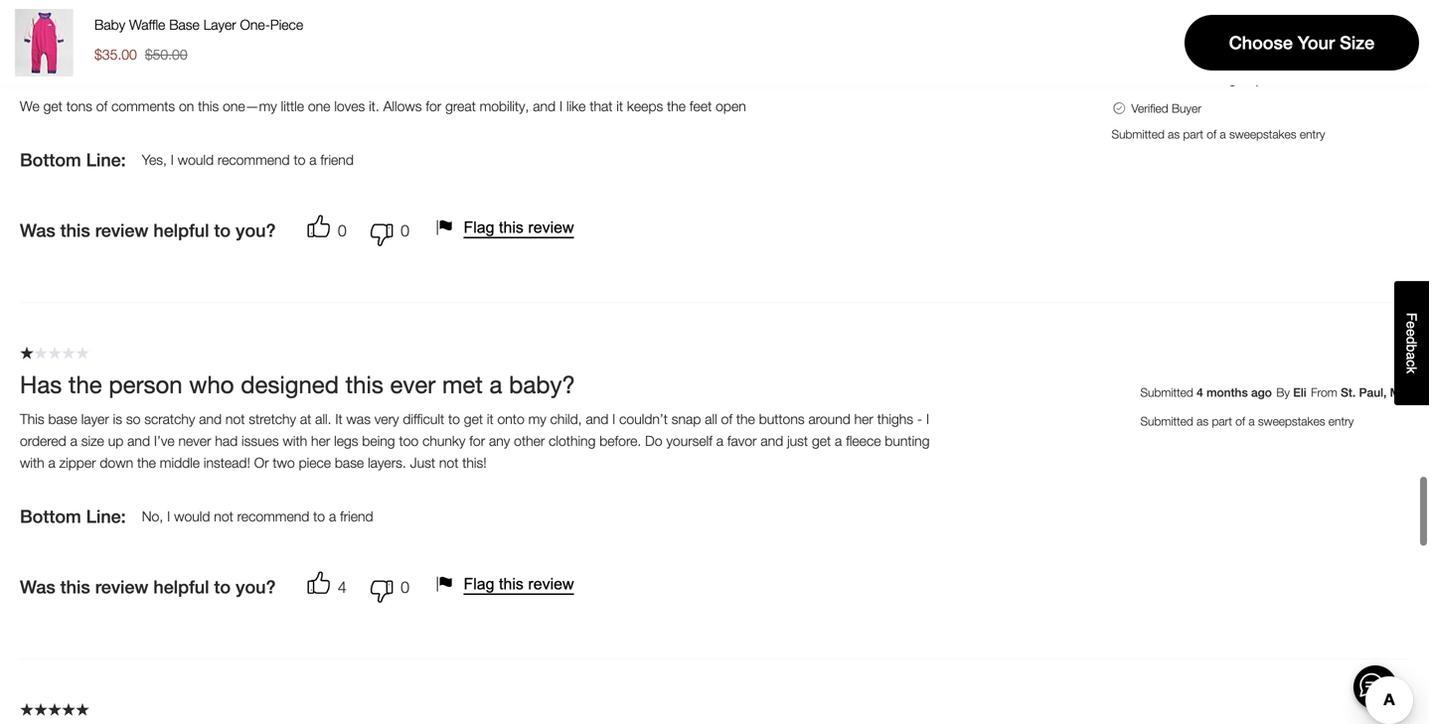 Task type: locate. For each thing, give the bounding box(es) containing it.
perfect for chilly days
[[20, 57, 250, 86]]

1 vertical spatial line:
[[86, 507, 126, 527]]

1 vertical spatial bottom line:
[[20, 507, 126, 527]]

get down the around
[[812, 433, 831, 449]]

as down submitted 4 months ago by eli from st. paul, mn
[[1197, 415, 1209, 429]]

of right all
[[721, 411, 733, 428]]

was for perfect
[[20, 220, 55, 241]]

from left st.
[[1311, 386, 1338, 400]]

helpful down no,
[[153, 577, 209, 598]]

i've
[[154, 433, 175, 449]]

4 inside button
[[338, 578, 347, 597]]

0 vertical spatial flag this review
[[464, 219, 574, 237]]

for up this!
[[469, 433, 485, 449]]

f
[[1404, 313, 1420, 321]]

1 horizontal spatial it
[[617, 98, 623, 114]]

0 vertical spatial flag this review button
[[433, 216, 582, 240]]

1 bottom from the top
[[20, 150, 81, 171]]

1 horizontal spatial with
[[283, 433, 307, 449]]

0 vertical spatial her
[[854, 411, 874, 428]]

1 vertical spatial get
[[464, 411, 483, 428]]

1 vertical spatial entry
[[1329, 415, 1354, 429]]

0 horizontal spatial base
[[48, 411, 77, 428]]

was
[[20, 220, 55, 241], [20, 577, 55, 598]]

it.
[[369, 98, 379, 114]]

a right met
[[490, 370, 502, 399]]

0 horizontal spatial ago
[[1223, 73, 1243, 87]]

f e e d b a c k
[[1404, 313, 1420, 374]]

0 vertical spatial ago
[[1223, 73, 1243, 87]]

0 vertical spatial sweepstakes
[[1230, 127, 1297, 141]]

months left "eli"
[[1207, 386, 1248, 400]]

and up never
[[199, 411, 222, 428]]

size
[[81, 433, 104, 449]]

a inside button
[[1404, 352, 1420, 360]]

2 bottom from the top
[[20, 507, 81, 527]]

get right we
[[43, 98, 62, 114]]

0 vertical spatial part
[[1183, 127, 1204, 141]]

2 you? from the top
[[236, 577, 276, 598]]

0 vertical spatial get
[[43, 98, 62, 114]]

bunting
[[885, 433, 930, 449]]

would right yes,
[[178, 152, 214, 168]]

0 vertical spatial line:
[[86, 150, 126, 171]]

1 vertical spatial flag this review
[[464, 576, 574, 593]]

to up chunky
[[448, 411, 460, 428]]

helpful
[[153, 220, 209, 241], [153, 577, 209, 598]]

entry down st.
[[1329, 415, 1354, 429]]

2 was from the top
[[20, 577, 55, 598]]

flag this review for has the person who designed this ever met a baby?
[[464, 576, 574, 593]]

zipper
[[59, 455, 96, 471]]

bottom line: for perfect
[[20, 150, 126, 171]]

e up b
[[1404, 329, 1420, 337]]

her
[[854, 411, 874, 428], [311, 433, 330, 449]]

0 vertical spatial friend
[[320, 152, 354, 168]]

1 line: from the top
[[86, 150, 126, 171]]

has
[[20, 370, 62, 399]]

by left melissa
[[1248, 73, 1261, 87]]

you? down no, i would not recommend to a friend
[[236, 577, 276, 598]]

get down met
[[464, 411, 483, 428]]

1 horizontal spatial ago
[[1251, 386, 1272, 400]]

do
[[645, 433, 663, 449]]

this base layer is so scratchy and not stretchy at all. it was very difficult to get it onto my child, and i couldn't snap all of the buttons around her thighs - i ordered a size up and i've never had issues with her legs being too chunky for any other clothing before. do yourself a favor and just get a fleece bunting with a zipper down the middle instead! or two piece base layers. just not this!
[[20, 411, 930, 471]]

for up comments
[[103, 57, 132, 86]]

1 horizontal spatial 4
[[1197, 386, 1203, 400]]

1 vertical spatial 4
[[338, 578, 347, 597]]

flag this review button for has the person who designed this ever met a baby?
[[433, 573, 582, 596]]

base down legs
[[335, 455, 364, 471]]

2 vertical spatial get
[[812, 433, 831, 449]]

0 vertical spatial flag
[[464, 219, 495, 237]]

1 from from the top
[[1311, 73, 1338, 87]]

line: for for
[[86, 150, 126, 171]]

1 you? from the top
[[236, 220, 276, 241]]

0 vertical spatial 4
[[1197, 386, 1203, 400]]

e
[[1404, 321, 1420, 329], [1404, 329, 1420, 337]]

1 vertical spatial you?
[[236, 577, 276, 598]]

met
[[442, 370, 483, 399]]

https://images.thenorthface.com/is/image/thenorthface/nf0a7wwk_wug_hero?$color swatch$ image
[[10, 9, 78, 77]]

1 vertical spatial months
[[1207, 386, 1248, 400]]

submitted as part of a sweepstakes entry down submitted 4 months ago by eli from st. paul, mn
[[1141, 415, 1354, 429]]

couldn't
[[619, 411, 668, 428]]

for
[[103, 57, 132, 86], [426, 98, 442, 114], [469, 433, 485, 449]]

very
[[375, 411, 399, 428]]

just
[[410, 455, 435, 471]]

piece
[[299, 455, 331, 471]]

1 horizontal spatial base
[[335, 455, 364, 471]]

middle
[[160, 455, 200, 471]]

bottom for has
[[20, 507, 81, 527]]

you? for who
[[236, 577, 276, 598]]

layers.
[[368, 455, 406, 471]]

it left onto
[[487, 411, 494, 428]]

1 horizontal spatial her
[[854, 411, 874, 428]]

st.
[[1341, 386, 1356, 400]]

for left the great
[[426, 98, 442, 114]]

bottom down we
[[20, 150, 81, 171]]

1 vertical spatial part
[[1212, 415, 1232, 429]]

0 horizontal spatial for
[[103, 57, 132, 86]]

1 was from the top
[[20, 220, 55, 241]]

ago left "eli"
[[1251, 386, 1272, 400]]

base
[[48, 411, 77, 428], [335, 455, 364, 471]]

1 vertical spatial ago
[[1251, 386, 1272, 400]]

was this review helpful to you? down yes,
[[20, 220, 276, 241]]

not up had
[[226, 411, 245, 428]]

2 bottom line: from the top
[[20, 507, 126, 527]]

1 vertical spatial would
[[174, 509, 210, 525]]

line: left yes,
[[86, 150, 126, 171]]

bottom line: for has
[[20, 507, 126, 527]]

1 vertical spatial with
[[20, 455, 44, 471]]

1 vertical spatial it
[[487, 411, 494, 428]]

with
[[283, 433, 307, 449], [20, 455, 44, 471]]

from down your
[[1311, 73, 1338, 87]]

2 from from the top
[[1311, 386, 1338, 400]]

helpful for chilly
[[153, 220, 209, 241]]

baby
[[94, 16, 125, 33]]

b
[[1404, 345, 1420, 352]]

a down the around
[[835, 433, 842, 449]]

a left size
[[70, 433, 77, 449]]

by left "eli"
[[1277, 386, 1290, 400]]

part down submitted 4 months ago by eli from st. paul, mn
[[1212, 415, 1232, 429]]

recommend down two in the bottom left of the page
[[237, 509, 309, 525]]

bottom line:
[[20, 150, 126, 171], [20, 507, 126, 527]]

0 horizontal spatial it
[[487, 411, 494, 428]]

her up fleece
[[854, 411, 874, 428]]

0 horizontal spatial entry
[[1300, 127, 1325, 141]]

1 horizontal spatial get
[[464, 411, 483, 428]]

bottom line: down zipper
[[20, 507, 126, 527]]

2 flag this review button from the top
[[433, 573, 582, 596]]

a left the favor
[[716, 433, 724, 449]]

you? down yes, i would recommend to a friend
[[236, 220, 276, 241]]

helpful down yes,
[[153, 220, 209, 241]]

2 horizontal spatial for
[[469, 433, 485, 449]]

1 vertical spatial was this review helpful to you?
[[20, 577, 276, 598]]

by for eli
[[1277, 386, 1290, 400]]

1 horizontal spatial by
[[1277, 386, 1290, 400]]

from
[[1311, 73, 1338, 87], [1311, 386, 1338, 400]]

base up ordered
[[48, 411, 77, 428]]

keeps
[[627, 98, 663, 114]]

0 vertical spatial was
[[20, 220, 55, 241]]

buyer
[[1172, 102, 1202, 115]]

this
[[20, 411, 44, 428]]

0 vertical spatial helpful
[[153, 220, 209, 241]]

2 helpful from the top
[[153, 577, 209, 598]]

0 vertical spatial would
[[178, 152, 214, 168]]

friend down loves
[[320, 152, 354, 168]]

and down so
[[127, 433, 150, 449]]

i
[[560, 98, 563, 114], [171, 152, 174, 168], [612, 411, 616, 428], [926, 411, 929, 428], [167, 509, 170, 525]]

0 vertical spatial months
[[1178, 73, 1219, 87]]

0 vertical spatial was this review helpful to you?
[[20, 220, 276, 241]]

scratchy
[[144, 411, 195, 428]]

with down at
[[283, 433, 307, 449]]

bottom down zipper
[[20, 507, 81, 527]]

months right 3
[[1178, 73, 1219, 87]]

-
[[917, 411, 923, 428]]

submitted as part of a sweepstakes entry
[[1112, 127, 1325, 141], [1141, 415, 1354, 429]]

line: left no,
[[86, 507, 126, 527]]

down
[[100, 455, 133, 471]]

friend
[[320, 152, 354, 168], [340, 509, 373, 525]]

part
[[1183, 127, 1204, 141], [1212, 415, 1232, 429]]

0
[[338, 221, 347, 240], [401, 221, 410, 240], [401, 578, 410, 597]]

one
[[308, 98, 330, 114]]

1 vertical spatial bottom
[[20, 507, 81, 527]]

flag this review button for perfect for chilly days
[[433, 216, 582, 240]]

being
[[362, 433, 395, 449]]

1 was this review helpful to you? from the top
[[20, 220, 276, 241]]

i right -
[[926, 411, 929, 428]]

0 button
[[308, 211, 355, 251], [355, 211, 418, 251], [355, 568, 418, 608]]

2 flag this review from the top
[[464, 576, 574, 593]]

a down one
[[309, 152, 317, 168]]

1 helpful from the top
[[153, 220, 209, 241]]

ago
[[1223, 73, 1243, 87], [1251, 386, 1272, 400]]

1 flag this review button from the top
[[433, 216, 582, 240]]

entry down melissa
[[1300, 127, 1325, 141]]

0 vertical spatial as
[[1168, 127, 1180, 141]]

before.
[[600, 433, 641, 449]]

1 flag from the top
[[464, 219, 495, 237]]

that
[[590, 98, 613, 114]]

1 horizontal spatial as
[[1197, 415, 1209, 429]]

friend down layers.
[[340, 509, 373, 525]]

the left feet
[[667, 98, 686, 114]]

sweepstakes down "eli"
[[1258, 415, 1325, 429]]

sweepstakes
[[1230, 127, 1297, 141], [1258, 415, 1325, 429]]

1 horizontal spatial for
[[426, 98, 442, 114]]

was this review helpful to you?
[[20, 220, 276, 241], [20, 577, 276, 598]]

0 vertical spatial by
[[1248, 73, 1261, 87]]

4
[[1197, 386, 1203, 400], [338, 578, 347, 597]]

and
[[533, 98, 556, 114], [199, 411, 222, 428], [586, 411, 609, 428], [127, 433, 150, 449], [761, 433, 783, 449]]

1 horizontal spatial part
[[1212, 415, 1232, 429]]

1 vertical spatial helpful
[[153, 577, 209, 598]]

her down all.
[[311, 433, 330, 449]]

0 vertical spatial bottom
[[20, 150, 81, 171]]

ago down choose
[[1223, 73, 1243, 87]]

entry
[[1300, 127, 1325, 141], [1329, 415, 1354, 429]]

1 vertical spatial flag
[[464, 576, 495, 593]]

0 button for days
[[355, 211, 418, 251]]

0 horizontal spatial get
[[43, 98, 62, 114]]

to down no, i would not recommend to a friend
[[214, 577, 231, 598]]

2 line: from the top
[[86, 507, 126, 527]]

to down little
[[294, 152, 306, 168]]

1 vertical spatial from
[[1311, 386, 1338, 400]]

was for has
[[20, 577, 55, 598]]

0 horizontal spatial 4
[[338, 578, 347, 597]]

sweepstakes down submitted 3 months ago by melissa from undisclosed
[[1230, 127, 1297, 141]]

it right the that
[[617, 98, 623, 114]]

a down submitted 4 months ago by eli from st. paul, mn
[[1249, 415, 1255, 429]]

recommend down the one—my
[[218, 152, 290, 168]]

of right tons
[[96, 98, 108, 114]]

from for undisclosed
[[1311, 73, 1338, 87]]

the up the favor
[[736, 411, 755, 428]]

favor
[[727, 433, 757, 449]]

helpful for person
[[153, 577, 209, 598]]

would for days
[[178, 152, 214, 168]]

ordered
[[20, 433, 66, 449]]

you?
[[236, 220, 276, 241], [236, 577, 276, 598]]

2 vertical spatial for
[[469, 433, 485, 449]]

piece
[[270, 16, 303, 33]]

was this review helpful to you? for person
[[20, 577, 276, 598]]

no, i would not recommend to a friend
[[142, 509, 373, 525]]

the up layer
[[68, 370, 102, 399]]

as down verified buyer at the right of the page
[[1168, 127, 1180, 141]]

person
[[109, 370, 182, 399]]

months for 3
[[1178, 73, 1219, 87]]

1 vertical spatial flag this review button
[[433, 573, 582, 596]]

too
[[399, 433, 419, 449]]

1 flag this review from the top
[[464, 219, 574, 237]]

this!
[[462, 455, 487, 471]]

2 was this review helpful to you? from the top
[[20, 577, 276, 598]]

a down ordered
[[48, 455, 55, 471]]

not down instead!
[[214, 509, 233, 525]]

tons
[[66, 98, 92, 114]]

get
[[43, 98, 62, 114], [464, 411, 483, 428], [812, 433, 831, 449]]

0 vertical spatial you?
[[236, 220, 276, 241]]

2 flag from the top
[[464, 576, 495, 593]]

3
[[1168, 73, 1175, 87]]

1 horizontal spatial entry
[[1329, 415, 1354, 429]]

0 vertical spatial from
[[1311, 73, 1338, 87]]

a up k
[[1404, 352, 1420, 360]]

submitted as part of a sweepstakes entry down buyer
[[1112, 127, 1325, 141]]

1 vertical spatial was
[[20, 577, 55, 598]]

i up before.
[[612, 411, 616, 428]]

the
[[667, 98, 686, 114], [68, 370, 102, 399], [736, 411, 755, 428], [137, 455, 156, 471]]

1 vertical spatial her
[[311, 433, 330, 449]]

not down chunky
[[439, 455, 459, 471]]

1 vertical spatial by
[[1277, 386, 1290, 400]]

0 vertical spatial bottom line:
[[20, 150, 126, 171]]

bottom line: down tons
[[20, 150, 126, 171]]

bottom
[[20, 150, 81, 171], [20, 507, 81, 527]]

would right no,
[[174, 509, 210, 525]]

0 horizontal spatial by
[[1248, 73, 1261, 87]]

thighs
[[877, 411, 913, 428]]

e up d
[[1404, 321, 1420, 329]]

paul,
[[1359, 386, 1387, 400]]

0 horizontal spatial as
[[1168, 127, 1180, 141]]

part down buyer
[[1183, 127, 1204, 141]]

flag this review button
[[433, 216, 582, 240], [433, 573, 582, 596]]

with down ordered
[[20, 455, 44, 471]]

was this review helpful to you? down no,
[[20, 577, 276, 598]]

1 bottom line: from the top
[[20, 150, 126, 171]]



Task type: describe. For each thing, give the bounding box(es) containing it.
and left like
[[533, 98, 556, 114]]

all.
[[315, 411, 332, 428]]

or
[[254, 455, 269, 471]]

yes, i would recommend to a friend
[[142, 152, 354, 168]]

i right yes,
[[171, 152, 174, 168]]

would for who
[[174, 509, 210, 525]]

layer
[[81, 411, 109, 428]]

ago for eli
[[1251, 386, 1272, 400]]

2 horizontal spatial get
[[812, 433, 831, 449]]

who
[[189, 370, 234, 399]]

0 for has the person who designed this ever met a baby?
[[401, 578, 410, 597]]

2 e from the top
[[1404, 329, 1420, 337]]

choose
[[1229, 32, 1293, 53]]

yourself
[[666, 433, 713, 449]]

0 vertical spatial submitted as part of a sweepstakes entry
[[1112, 127, 1325, 141]]

never
[[178, 433, 211, 449]]

all
[[705, 411, 717, 428]]

two
[[273, 455, 295, 471]]

was this review helpful to you? for chilly
[[20, 220, 276, 241]]

0 vertical spatial it
[[617, 98, 623, 114]]

great
[[445, 98, 476, 114]]

so
[[126, 411, 141, 428]]

by for melissa
[[1248, 73, 1261, 87]]

2 vertical spatial not
[[214, 509, 233, 525]]

one-
[[240, 16, 270, 33]]

had
[[215, 433, 238, 449]]

of down submitted 4 months ago by eli from st. paul, mn
[[1236, 415, 1245, 429]]

bottom for perfect
[[20, 150, 81, 171]]

my
[[528, 411, 546, 428]]

at
[[300, 411, 311, 428]]

base
[[169, 16, 200, 33]]

0 horizontal spatial her
[[311, 433, 330, 449]]

of down submitted 3 months ago by melissa from undisclosed
[[1207, 127, 1217, 141]]

designed
[[241, 370, 339, 399]]

flag for has the person who designed this ever met a baby?
[[464, 576, 495, 593]]

buttons
[[759, 411, 805, 428]]

to down piece
[[313, 509, 325, 525]]

1 vertical spatial base
[[335, 455, 364, 471]]

1 vertical spatial not
[[439, 455, 459, 471]]

was
[[346, 411, 371, 428]]

choose your size
[[1229, 32, 1375, 53]]

$35.00
[[94, 46, 137, 63]]

up
[[108, 433, 124, 449]]

k
[[1404, 367, 1420, 374]]

layer
[[203, 16, 236, 33]]

submitted 3 months ago by melissa from undisclosed
[[1112, 73, 1409, 87]]

is
[[113, 411, 122, 428]]

mobility,
[[480, 98, 529, 114]]

allows
[[383, 98, 422, 114]]

0 vertical spatial recommend
[[218, 152, 290, 168]]

feet
[[690, 98, 712, 114]]

size
[[1340, 32, 1375, 53]]

one—my
[[223, 98, 277, 114]]

the down i've
[[137, 455, 156, 471]]

snap
[[672, 411, 701, 428]]

onto
[[497, 411, 525, 428]]

instead!
[[204, 455, 250, 471]]

no,
[[142, 509, 163, 525]]

difficult
[[403, 411, 444, 428]]

1 vertical spatial sweepstakes
[[1258, 415, 1325, 429]]

flag this review for perfect for chilly days
[[464, 219, 574, 237]]

fleece
[[846, 433, 881, 449]]

baby waffle base layer one-piece
[[94, 16, 303, 33]]

0 vertical spatial base
[[48, 411, 77, 428]]

ago for melissa
[[1223, 73, 1243, 87]]

submitted 4 months ago by eli from st. paul, mn
[[1141, 386, 1409, 400]]

it
[[335, 411, 343, 428]]

it inside this base layer is so scratchy and not stretchy at all. it was very difficult to get it onto my child, and i couldn't snap all of the buttons around her thighs - i ordered a size up and i've never had issues with her legs being too chunky for any other clothing before. do yourself a favor and just get a fleece bunting with a zipper down the middle instead! or two piece base layers. just not this!
[[487, 411, 494, 428]]

4 button
[[308, 568, 355, 608]]

months for 4
[[1207, 386, 1248, 400]]

to inside this base layer is so scratchy and not stretchy at all. it was very difficult to get it onto my child, and i couldn't snap all of the buttons around her thighs - i ordered a size up and i've never had issues with her legs being too chunky for any other clothing before. do yourself a favor and just get a fleece bunting with a zipper down the middle instead! or two piece base layers. just not this!
[[448, 411, 460, 428]]

0 horizontal spatial part
[[1183, 127, 1204, 141]]

flag for perfect for chilly days
[[464, 219, 495, 237]]

choose your size button
[[1185, 15, 1419, 71]]

1 e from the top
[[1404, 321, 1420, 329]]

f e e d b a c k button
[[1395, 281, 1429, 406]]

1 vertical spatial friend
[[340, 509, 373, 525]]

verified
[[1132, 102, 1169, 115]]

1 vertical spatial submitted as part of a sweepstakes entry
[[1141, 415, 1354, 429]]

on
[[179, 98, 194, 114]]

i left like
[[560, 98, 563, 114]]

waffle
[[129, 16, 165, 33]]

chunky
[[423, 433, 466, 449]]

ever
[[390, 370, 436, 399]]

0 vertical spatial with
[[283, 433, 307, 449]]

0 vertical spatial not
[[226, 411, 245, 428]]

d
[[1404, 337, 1420, 345]]

a down piece
[[329, 509, 336, 525]]

eli
[[1293, 386, 1307, 400]]

stretchy
[[249, 411, 296, 428]]

yes,
[[142, 152, 167, 168]]

1 vertical spatial recommend
[[237, 509, 309, 525]]

other
[[514, 433, 545, 449]]

1 vertical spatial as
[[1197, 415, 1209, 429]]

a down submitted 3 months ago by melissa from undisclosed
[[1220, 127, 1226, 141]]

1 vertical spatial for
[[426, 98, 442, 114]]

little
[[281, 98, 304, 114]]

for inside this base layer is so scratchy and not stretchy at all. it was very difficult to get it onto my child, and i couldn't snap all of the buttons around her thighs - i ordered a size up and i've never had issues with her legs being too chunky for any other clothing before. do yourself a favor and just get a fleece bunting with a zipper down the middle instead! or two piece base layers. just not this!
[[469, 433, 485, 449]]

undisclosed
[[1341, 73, 1409, 87]]

open
[[716, 98, 746, 114]]

has the person who designed this ever met a baby?
[[20, 370, 575, 399]]

c
[[1404, 360, 1420, 367]]

0 button for who
[[355, 568, 418, 608]]

comments
[[111, 98, 175, 114]]

0 horizontal spatial with
[[20, 455, 44, 471]]

to down yes, i would recommend to a friend
[[214, 220, 231, 241]]

legs
[[334, 433, 358, 449]]

i right no,
[[167, 509, 170, 525]]

any
[[489, 433, 510, 449]]

issues
[[242, 433, 279, 449]]

of inside this base layer is so scratchy and not stretchy at all. it was very difficult to get it onto my child, and i couldn't snap all of the buttons around her thighs - i ordered a size up and i've never had issues with her legs being too chunky for any other clothing before. do yourself a favor and just get a fleece bunting with a zipper down the middle instead! or two piece base layers. just not this!
[[721, 411, 733, 428]]

0 vertical spatial for
[[103, 57, 132, 86]]

we
[[20, 98, 39, 114]]

like
[[567, 98, 586, 114]]

days
[[199, 57, 250, 86]]

you? for days
[[236, 220, 276, 241]]

and right child,
[[586, 411, 609, 428]]

loves
[[334, 98, 365, 114]]

and down buttons
[[761, 433, 783, 449]]

0 vertical spatial entry
[[1300, 127, 1325, 141]]

from for st.
[[1311, 386, 1338, 400]]

line: for the
[[86, 507, 126, 527]]

melissa
[[1265, 73, 1307, 87]]

0 for perfect for chilly days
[[401, 221, 410, 240]]

child,
[[550, 411, 582, 428]]



Task type: vqa. For each thing, say whether or not it's contained in the screenshot.
is
yes



